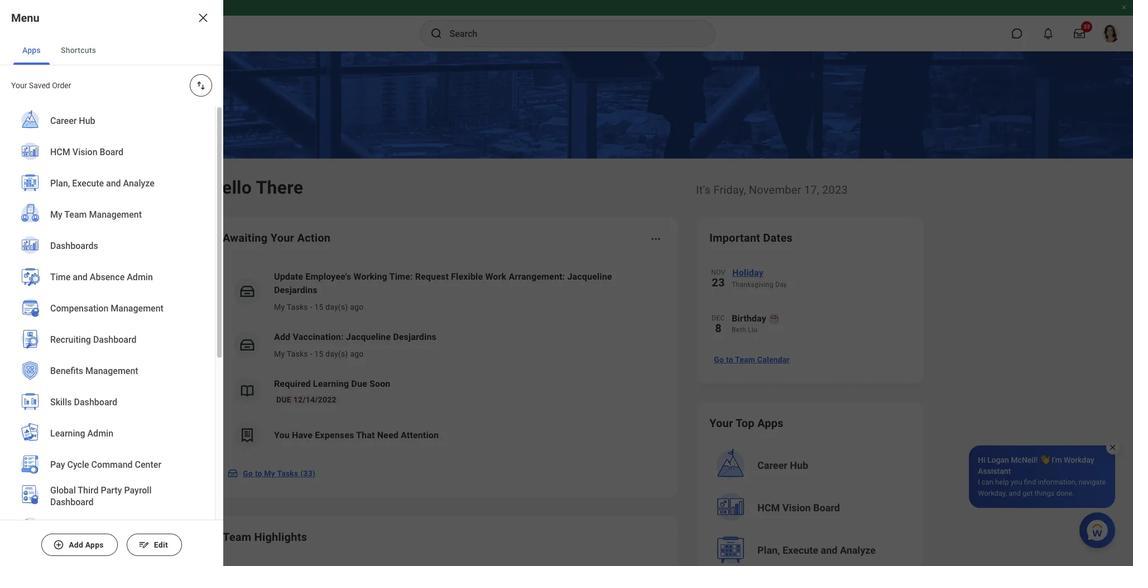 Task type: describe. For each thing, give the bounding box(es) containing it.
benefits management
[[50, 366, 138, 376]]

it's
[[696, 183, 711, 196]]

(33)
[[300, 469, 315, 478]]

cycle
[[67, 460, 89, 470]]

your for your saved order
[[11, 81, 27, 90]]

calendar
[[757, 355, 790, 364]]

i'm
[[1052, 456, 1062, 464]]

awaiting your action list
[[223, 261, 665, 458]]

menu
[[11, 11, 39, 25]]

tab list containing apps
[[0, 36, 223, 65]]

assistant
[[978, 467, 1011, 476]]

add for add apps
[[69, 540, 83, 549]]

tasks for 1st inbox icon from the bottom
[[287, 349, 308, 358]]

analyze inside button
[[840, 544, 876, 556]]

have
[[292, 430, 313, 440]]

my team management link
[[13, 199, 202, 232]]

plan, execute and analyze button
[[711, 530, 912, 566]]

find
[[1024, 478, 1036, 486]]

plan, execute and analyze inside button
[[758, 544, 876, 556]]

2 - from the top
[[310, 349, 312, 358]]

done.
[[1056, 489, 1074, 497]]

due 12/14/2022
[[276, 395, 336, 404]]

edit button
[[127, 534, 182, 556]]

2 inbox image from the top
[[239, 337, 256, 353]]

you have expenses that need attention button
[[223, 413, 665, 458]]

17,
[[804, 183, 819, 196]]

1 horizontal spatial desjardins
[[393, 332, 436, 342]]

1 horizontal spatial team
[[223, 530, 251, 544]]

action
[[297, 231, 331, 245]]

to for my
[[255, 469, 262, 478]]

hcm inside "list"
[[50, 147, 70, 158]]

management for benefits management
[[85, 366, 138, 376]]

your saved order
[[11, 81, 71, 90]]

need
[[377, 430, 399, 440]]

go for go to team calendar
[[714, 355, 724, 364]]

birthday 🎂 beth liu
[[732, 313, 780, 334]]

compensation management
[[50, 303, 163, 314]]

1 inbox image from the top
[[239, 283, 256, 300]]

1 horizontal spatial apps
[[85, 540, 104, 549]]

update
[[274, 271, 303, 282]]

you have expenses that need attention
[[274, 430, 439, 440]]

1 vertical spatial jacqueline
[[346, 332, 391, 342]]

jacqueline inside update employee's working time: request flexible work arrangement: jacqueline desjardins
[[567, 271, 612, 282]]

apps button
[[13, 36, 50, 65]]

text edit image
[[138, 539, 149, 550]]

global third party payroll dashboard
[[50, 485, 152, 507]]

1 horizontal spatial due
[[351, 378, 367, 389]]

holiday thanksgiving day
[[732, 267, 787, 289]]

team highlights
[[223, 530, 307, 544]]

soon
[[370, 378, 390, 389]]

career inside global navigation dialog
[[50, 116, 77, 126]]

hello there
[[209, 177, 303, 198]]

my tasks - 15 day(s) ago for 1st inbox icon from the bottom
[[274, 349, 364, 358]]

global navigation dialog
[[0, 0, 223, 566]]

add apps button
[[41, 534, 118, 556]]

sort image
[[195, 80, 207, 91]]

that
[[356, 430, 375, 440]]

and inside button
[[821, 544, 838, 556]]

thanksgiving
[[732, 281, 774, 289]]

go to team calendar
[[714, 355, 790, 364]]

order
[[52, 81, 71, 90]]

skills dashboard
[[50, 397, 117, 408]]

navigate
[[1079, 478, 1106, 486]]

profile logan mcneil element
[[1095, 21, 1126, 46]]

0 horizontal spatial apps
[[22, 46, 41, 55]]

add apps
[[69, 540, 104, 549]]

top
[[736, 416, 755, 430]]

liu
[[748, 326, 757, 334]]

hcm vision board button
[[711, 488, 912, 528]]

👋
[[1040, 456, 1050, 464]]

0 vertical spatial management
[[89, 209, 142, 220]]

dashboard for recruiting dashboard
[[93, 335, 136, 345]]

learning admin
[[50, 428, 113, 439]]

1 horizontal spatial admin
[[127, 272, 153, 283]]

team inside "list"
[[64, 209, 87, 220]]

i
[[978, 478, 980, 486]]

nov
[[711, 269, 725, 276]]

career inside button
[[758, 459, 788, 471]]

pay
[[50, 460, 65, 470]]

my down update
[[274, 303, 285, 311]]

global
[[50, 485, 76, 495]]

you
[[1011, 478, 1022, 486]]

pay cycle command center
[[50, 460, 161, 470]]

workday,
[[978, 489, 1007, 497]]

employee's
[[306, 271, 351, 282]]

go to my tasks (33)
[[243, 469, 315, 478]]

go to my tasks (33) button
[[223, 462, 322, 485]]

shortcuts
[[61, 46, 96, 55]]

time
[[50, 272, 71, 283]]

awaiting your action
[[223, 231, 331, 245]]

time and absence admin link
[[13, 262, 202, 294]]

request
[[415, 271, 449, 282]]

🎂
[[769, 313, 780, 324]]

8
[[715, 322, 722, 335]]

november
[[749, 183, 801, 196]]

my inside "list"
[[50, 209, 62, 220]]

benefits management link
[[13, 356, 202, 388]]

management for compensation management
[[111, 303, 163, 314]]

apps inside hello there main content
[[757, 416, 784, 430]]

skills dashboard link
[[13, 387, 202, 419]]

work
[[485, 271, 506, 282]]

go for go to my tasks (33)
[[243, 469, 253, 478]]

dec 8
[[712, 314, 725, 335]]

things
[[1035, 489, 1055, 497]]

party
[[101, 485, 122, 495]]

there
[[256, 177, 303, 198]]

vaccination:
[[293, 332, 344, 342]]

recruiting dashboard link
[[13, 324, 202, 357]]

15 for second inbox icon from the bottom
[[314, 303, 323, 311]]

2023
[[822, 183, 848, 196]]

dashboard inside global third party payroll dashboard
[[50, 497, 94, 507]]

add vaccination: jacqueline desjardins
[[274, 332, 436, 342]]

notifications large image
[[1043, 28, 1054, 39]]

holiday button
[[732, 266, 910, 280]]

beth
[[732, 326, 746, 334]]

payroll
[[124, 485, 152, 495]]

1 - from the top
[[310, 303, 312, 311]]

expenses
[[315, 430, 354, 440]]

plan, inside button
[[758, 544, 780, 556]]

hcm vision board inside hcm vision board link
[[50, 147, 123, 158]]

list inside global navigation dialog
[[0, 106, 215, 566]]

hcm vision board inside hcm vision board button
[[758, 502, 840, 514]]



Task type: locate. For each thing, give the bounding box(es) containing it.
vision down "career hub" link
[[72, 147, 97, 158]]

dashboard down 'global'
[[50, 497, 94, 507]]

my tasks - 15 day(s) ago for second inbox icon from the bottom
[[274, 303, 364, 311]]

x image
[[196, 11, 210, 25]]

plan, execute and analyze inside "list"
[[50, 178, 155, 189]]

go
[[714, 355, 724, 364], [243, 469, 253, 478]]

team inside button
[[735, 355, 755, 364]]

0 horizontal spatial admin
[[87, 428, 113, 439]]

hcm vision board link
[[13, 137, 202, 169]]

jacqueline up soon on the bottom of page
[[346, 332, 391, 342]]

ago for second inbox icon from the bottom
[[350, 303, 364, 311]]

1 vertical spatial execute
[[783, 544, 818, 556]]

to right inbox image
[[255, 469, 262, 478]]

0 vertical spatial my tasks - 15 day(s) ago
[[274, 303, 364, 311]]

- up vaccination:
[[310, 303, 312, 311]]

your left saved
[[11, 81, 27, 90]]

vision inside button
[[782, 502, 811, 514]]

1 vertical spatial day(s)
[[326, 349, 348, 358]]

friday,
[[713, 183, 746, 196]]

nov 23
[[711, 269, 725, 289]]

add inside awaiting your action list
[[274, 332, 290, 342]]

desjardins inside update employee's working time: request flexible work arrangement: jacqueline desjardins
[[274, 285, 317, 295]]

arrangement:
[[509, 271, 565, 282]]

admin right absence
[[127, 272, 153, 283]]

workday
[[1064, 456, 1094, 464]]

0 vertical spatial team
[[64, 209, 87, 220]]

2 horizontal spatial apps
[[757, 416, 784, 430]]

benefits
[[50, 366, 83, 376]]

1 vertical spatial career
[[758, 459, 788, 471]]

0 horizontal spatial analyze
[[123, 178, 155, 189]]

1 15 from the top
[[314, 303, 323, 311]]

my right inbox image
[[264, 469, 275, 478]]

dates
[[763, 231, 793, 245]]

add inside button
[[69, 540, 83, 549]]

your top apps
[[710, 416, 784, 430]]

1 horizontal spatial execute
[[783, 544, 818, 556]]

0 vertical spatial -
[[310, 303, 312, 311]]

jacqueline right arrangement:
[[567, 271, 612, 282]]

1 vertical spatial hcm
[[758, 502, 780, 514]]

dashboard down compensation management link
[[93, 335, 136, 345]]

career hub inside "list"
[[50, 116, 95, 126]]

it's friday, november 17, 2023
[[696, 183, 848, 196]]

0 horizontal spatial jacqueline
[[346, 332, 391, 342]]

board up "plan, execute and analyze" button
[[813, 502, 840, 514]]

1 vertical spatial desjardins
[[393, 332, 436, 342]]

management down plan, execute and analyze link
[[89, 209, 142, 220]]

ago for 1st inbox icon from the bottom
[[350, 349, 364, 358]]

ago up add vaccination: jacqueline desjardins at the left of the page
[[350, 303, 364, 311]]

1 vertical spatial 15
[[314, 349, 323, 358]]

2 15 from the top
[[314, 349, 323, 358]]

book open image
[[239, 382, 256, 399]]

team left highlights
[[223, 530, 251, 544]]

1 vertical spatial due
[[276, 395, 291, 404]]

time:
[[389, 271, 413, 282]]

my tasks - 15 day(s) ago up vaccination:
[[274, 303, 364, 311]]

to
[[726, 355, 733, 364], [255, 469, 262, 478]]

1 horizontal spatial career
[[758, 459, 788, 471]]

1 vertical spatial inbox image
[[239, 337, 256, 353]]

inbox large image
[[1074, 28, 1085, 39]]

0 horizontal spatial career
[[50, 116, 77, 126]]

list containing career hub
[[0, 106, 215, 566]]

dashboard down the benefits management
[[74, 397, 117, 408]]

go to team calendar button
[[710, 348, 794, 371]]

information,
[[1038, 478, 1077, 486]]

0 vertical spatial dashboard
[[93, 335, 136, 345]]

1 horizontal spatial career hub
[[758, 459, 808, 471]]

add left vaccination:
[[274, 332, 290, 342]]

important dates
[[710, 231, 793, 245]]

0 vertical spatial analyze
[[123, 178, 155, 189]]

2 horizontal spatial your
[[710, 416, 733, 430]]

vision inside global navigation dialog
[[72, 147, 97, 158]]

plan, execute and analyze down hcm vision board link
[[50, 178, 155, 189]]

learning admin link
[[13, 418, 202, 450]]

pay cycle command center link
[[13, 449, 202, 482]]

1 vertical spatial ago
[[350, 349, 364, 358]]

dashboard for skills dashboard
[[74, 397, 117, 408]]

highlights
[[254, 530, 307, 544]]

x image
[[1109, 443, 1117, 452]]

-
[[310, 303, 312, 311], [310, 349, 312, 358]]

dashboard expenses image
[[239, 427, 256, 444]]

awaiting
[[223, 231, 268, 245]]

absence
[[90, 272, 125, 283]]

go inside go to my tasks (33) button
[[243, 469, 253, 478]]

0 vertical spatial vision
[[72, 147, 97, 158]]

hello
[[209, 177, 252, 198]]

update employee's working time: request flexible work arrangement: jacqueline desjardins
[[274, 271, 612, 295]]

1 vertical spatial hub
[[790, 459, 808, 471]]

and inside hi logan mcneil! 👋 i'm workday assistant i can help you find information, navigate workday, and get things done.
[[1009, 489, 1021, 497]]

1 vertical spatial go
[[243, 469, 253, 478]]

inbox image up 'book open' image
[[239, 337, 256, 353]]

day(s) down add vaccination: jacqueline desjardins at the left of the page
[[326, 349, 348, 358]]

go down 8
[[714, 355, 724, 364]]

hcm vision board up "plan, execute and analyze" button
[[758, 502, 840, 514]]

ago
[[350, 303, 364, 311], [350, 349, 364, 358]]

due left soon on the bottom of page
[[351, 378, 367, 389]]

recruiting dashboard
[[50, 335, 136, 345]]

execute inside global navigation dialog
[[72, 178, 104, 189]]

can
[[982, 478, 994, 486]]

go right inbox image
[[243, 469, 253, 478]]

1 vertical spatial hcm vision board
[[758, 502, 840, 514]]

0 vertical spatial jacqueline
[[567, 271, 612, 282]]

0 vertical spatial plan,
[[50, 178, 70, 189]]

15 down vaccination:
[[314, 349, 323, 358]]

apps right top
[[757, 416, 784, 430]]

career hub up hcm vision board button
[[758, 459, 808, 471]]

0 vertical spatial admin
[[127, 272, 153, 283]]

day(s) for 1st inbox icon from the bottom
[[326, 349, 348, 358]]

you
[[274, 430, 290, 440]]

0 vertical spatial inbox image
[[239, 283, 256, 300]]

tasks for second inbox icon from the bottom
[[287, 303, 308, 311]]

2 vertical spatial team
[[223, 530, 251, 544]]

my team management
[[50, 209, 142, 220]]

due down required
[[276, 395, 291, 404]]

23
[[712, 276, 725, 289]]

learning up 12/14/2022 on the left bottom of the page
[[313, 378, 349, 389]]

0 horizontal spatial hcm vision board
[[50, 147, 123, 158]]

1 horizontal spatial learning
[[313, 378, 349, 389]]

apps
[[22, 46, 41, 55], [757, 416, 784, 430], [85, 540, 104, 549]]

admin down skills dashboard link
[[87, 428, 113, 439]]

1 vertical spatial learning
[[50, 428, 85, 439]]

management
[[89, 209, 142, 220], [111, 303, 163, 314], [85, 366, 138, 376]]

and down you in the bottom right of the page
[[1009, 489, 1021, 497]]

1 horizontal spatial jacqueline
[[567, 271, 612, 282]]

add for add vaccination: jacqueline desjardins
[[274, 332, 290, 342]]

hub up hcm vision board button
[[790, 459, 808, 471]]

my up required
[[274, 349, 285, 358]]

15 up vaccination:
[[314, 303, 323, 311]]

1 vertical spatial management
[[111, 303, 163, 314]]

hcm inside button
[[758, 502, 780, 514]]

0 horizontal spatial add
[[69, 540, 83, 549]]

important dates element
[[710, 259, 910, 346]]

1 horizontal spatial plan,
[[758, 544, 780, 556]]

my tasks - 15 day(s) ago down vaccination:
[[274, 349, 364, 358]]

hi
[[978, 456, 986, 464]]

learning inside awaiting your action list
[[313, 378, 349, 389]]

1 vertical spatial career hub
[[758, 459, 808, 471]]

holiday
[[732, 267, 764, 278]]

add right plus circle image
[[69, 540, 83, 549]]

compensation management link
[[13, 293, 202, 325]]

1 ago from the top
[[350, 303, 364, 311]]

your left action
[[271, 231, 294, 245]]

hub
[[79, 116, 95, 126], [790, 459, 808, 471]]

15 for 1st inbox icon from the bottom
[[314, 349, 323, 358]]

your for your top apps
[[710, 416, 733, 430]]

0 vertical spatial desjardins
[[274, 285, 317, 295]]

2 vertical spatial apps
[[85, 540, 104, 549]]

0 horizontal spatial plan, execute and analyze
[[50, 178, 155, 189]]

management down recruiting dashboard link
[[85, 366, 138, 376]]

1 vertical spatial my tasks - 15 day(s) ago
[[274, 349, 364, 358]]

0 horizontal spatial desjardins
[[274, 285, 317, 295]]

apps right plus circle image
[[85, 540, 104, 549]]

- down vaccination:
[[310, 349, 312, 358]]

your inside global navigation dialog
[[11, 81, 27, 90]]

flexible
[[451, 271, 483, 282]]

your
[[11, 81, 27, 90], [271, 231, 294, 245], [710, 416, 733, 430]]

get
[[1023, 489, 1033, 497]]

to for team
[[726, 355, 733, 364]]

day
[[775, 281, 787, 289]]

and down hcm vision board link
[[106, 178, 121, 189]]

tab list
[[0, 36, 223, 65]]

hcm
[[50, 147, 70, 158], [758, 502, 780, 514]]

compensation
[[50, 303, 108, 314]]

execute inside button
[[783, 544, 818, 556]]

0 horizontal spatial to
[[255, 469, 262, 478]]

0 horizontal spatial hcm
[[50, 147, 70, 158]]

tasks down update
[[287, 303, 308, 311]]

banner
[[0, 0, 1133, 51]]

1 horizontal spatial hub
[[790, 459, 808, 471]]

1 vertical spatial plan, execute and analyze
[[758, 544, 876, 556]]

0 vertical spatial add
[[274, 332, 290, 342]]

tasks down vaccination:
[[287, 349, 308, 358]]

0 vertical spatial apps
[[22, 46, 41, 55]]

0 vertical spatial tasks
[[287, 303, 308, 311]]

career hub link
[[13, 106, 202, 138]]

search image
[[430, 27, 443, 40]]

1 horizontal spatial plan, execute and analyze
[[758, 544, 876, 556]]

your left top
[[710, 416, 733, 430]]

plus circle image
[[53, 539, 64, 550]]

execute
[[72, 178, 104, 189], [783, 544, 818, 556]]

close environment banner image
[[1121, 4, 1128, 11]]

required learning due soon
[[274, 378, 390, 389]]

12/14/2022
[[293, 395, 336, 404]]

recruiting
[[50, 335, 91, 345]]

hub up hcm vision board link
[[79, 116, 95, 126]]

0 vertical spatial board
[[100, 147, 123, 158]]

2 vertical spatial dashboard
[[50, 497, 94, 507]]

hcm vision board down "career hub" link
[[50, 147, 123, 158]]

1 horizontal spatial to
[[726, 355, 733, 364]]

0 horizontal spatial board
[[100, 147, 123, 158]]

1 vertical spatial plan,
[[758, 544, 780, 556]]

dashboard
[[93, 335, 136, 345], [74, 397, 117, 408], [50, 497, 94, 507]]

dashboards link
[[13, 231, 202, 263]]

learning
[[313, 378, 349, 389], [50, 428, 85, 439]]

0 vertical spatial hcm vision board
[[50, 147, 123, 158]]

career down order
[[50, 116, 77, 126]]

hub inside button
[[790, 459, 808, 471]]

important
[[710, 231, 760, 245]]

0 horizontal spatial learning
[[50, 428, 85, 439]]

team up dashboards
[[64, 209, 87, 220]]

0 vertical spatial career
[[50, 116, 77, 126]]

0 vertical spatial go
[[714, 355, 724, 364]]

0 vertical spatial to
[[726, 355, 733, 364]]

list
[[0, 106, 215, 566]]

1 horizontal spatial analyze
[[840, 544, 876, 556]]

1 vertical spatial board
[[813, 502, 840, 514]]

1 my tasks - 15 day(s) ago from the top
[[274, 303, 364, 311]]

inbox image
[[239, 283, 256, 300], [239, 337, 256, 353]]

execute down hcm vision board button
[[783, 544, 818, 556]]

1 vertical spatial your
[[271, 231, 294, 245]]

vision up "plan, execute and analyze" button
[[782, 502, 811, 514]]

and right time
[[73, 272, 88, 283]]

day(s) for second inbox icon from the bottom
[[326, 303, 348, 311]]

1 horizontal spatial your
[[271, 231, 294, 245]]

0 vertical spatial career hub
[[50, 116, 95, 126]]

1 vertical spatial team
[[735, 355, 755, 364]]

team left "calendar"
[[735, 355, 755, 364]]

plan, inside global navigation dialog
[[50, 178, 70, 189]]

admin
[[127, 272, 153, 283], [87, 428, 113, 439]]

1 vertical spatial add
[[69, 540, 83, 549]]

0 horizontal spatial hub
[[79, 116, 95, 126]]

0 vertical spatial learning
[[313, 378, 349, 389]]

plan, execute and analyze down hcm vision board button
[[758, 544, 876, 556]]

1 vertical spatial -
[[310, 349, 312, 358]]

birthday
[[732, 313, 766, 324]]

day(s) down employee's
[[326, 303, 348, 311]]

execute up 'my team management'
[[72, 178, 104, 189]]

team
[[64, 209, 87, 220], [735, 355, 755, 364], [223, 530, 251, 544]]

vision
[[72, 147, 97, 158], [782, 502, 811, 514]]

2 my tasks - 15 day(s) ago from the top
[[274, 349, 364, 358]]

0 horizontal spatial due
[[276, 395, 291, 404]]

0 vertical spatial 15
[[314, 303, 323, 311]]

my
[[50, 209, 62, 220], [274, 303, 285, 311], [274, 349, 285, 358], [264, 469, 275, 478]]

inbox image down awaiting
[[239, 283, 256, 300]]

0 vertical spatial day(s)
[[326, 303, 348, 311]]

career hub down order
[[50, 116, 95, 126]]

career down your top apps
[[758, 459, 788, 471]]

mcneil!
[[1011, 456, 1038, 464]]

dashboards
[[50, 241, 98, 251]]

0 horizontal spatial plan,
[[50, 178, 70, 189]]

1 vertical spatial vision
[[782, 502, 811, 514]]

my up dashboards
[[50, 209, 62, 220]]

1 horizontal spatial vision
[[782, 502, 811, 514]]

attention
[[401, 430, 439, 440]]

0 vertical spatial due
[[351, 378, 367, 389]]

board inside button
[[813, 502, 840, 514]]

apps down menu
[[22, 46, 41, 55]]

and down hcm vision board button
[[821, 544, 838, 556]]

0 vertical spatial hcm
[[50, 147, 70, 158]]

0 horizontal spatial vision
[[72, 147, 97, 158]]

1 vertical spatial tasks
[[287, 349, 308, 358]]

0 vertical spatial plan, execute and analyze
[[50, 178, 155, 189]]

1 horizontal spatial add
[[274, 332, 290, 342]]

board
[[100, 147, 123, 158], [813, 502, 840, 514]]

go inside go to team calendar button
[[714, 355, 724, 364]]

1 vertical spatial apps
[[757, 416, 784, 430]]

hub inside "list"
[[79, 116, 95, 126]]

learning down skills
[[50, 428, 85, 439]]

2 ago from the top
[[350, 349, 364, 358]]

and
[[106, 178, 121, 189], [73, 272, 88, 283], [1009, 489, 1021, 497], [821, 544, 838, 556]]

2 vertical spatial your
[[710, 416, 733, 430]]

0 vertical spatial ago
[[350, 303, 364, 311]]

my inside button
[[264, 469, 275, 478]]

center
[[135, 460, 161, 470]]

tasks left (33)
[[277, 469, 298, 478]]

career hub inside button
[[758, 459, 808, 471]]

hello there main content
[[0, 51, 1133, 566]]

ago down add vaccination: jacqueline desjardins at the left of the page
[[350, 349, 364, 358]]

management down time and absence admin link
[[111, 303, 163, 314]]

0 vertical spatial your
[[11, 81, 27, 90]]

1 horizontal spatial hcm vision board
[[758, 502, 840, 514]]

career hub button
[[711, 445, 912, 486]]

to down beth
[[726, 355, 733, 364]]

tasks inside button
[[277, 469, 298, 478]]

board inside global navigation dialog
[[100, 147, 123, 158]]

learning inside global navigation dialog
[[50, 428, 85, 439]]

0 vertical spatial hub
[[79, 116, 95, 126]]

board down "career hub" link
[[100, 147, 123, 158]]

analyze inside global navigation dialog
[[123, 178, 155, 189]]

1 vertical spatial to
[[255, 469, 262, 478]]

plan, execute and analyze link
[[13, 168, 202, 200]]

1 horizontal spatial board
[[813, 502, 840, 514]]

0 horizontal spatial go
[[243, 469, 253, 478]]

shortcuts button
[[52, 36, 105, 65]]

inbox image
[[227, 468, 238, 479]]

2 day(s) from the top
[[326, 349, 348, 358]]

1 day(s) from the top
[[326, 303, 348, 311]]

add
[[274, 332, 290, 342], [69, 540, 83, 549]]

1 vertical spatial admin
[[87, 428, 113, 439]]



Task type: vqa. For each thing, say whether or not it's contained in the screenshot.
Workday,
yes



